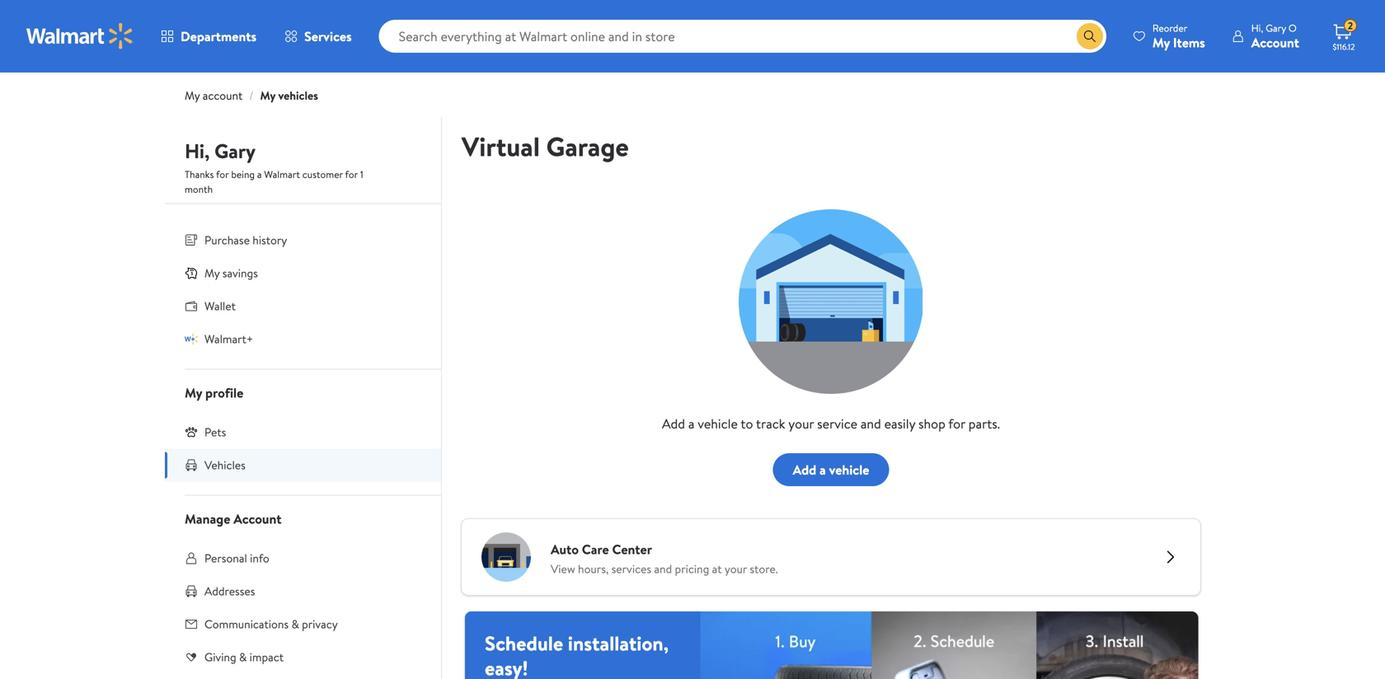 Task type: vqa. For each thing, say whether or not it's contained in the screenshot.
Purchase
yes



Task type: describe. For each thing, give the bounding box(es) containing it.
month
[[185, 182, 213, 196]]

walmart+
[[205, 331, 253, 347]]

privacy
[[302, 616, 338, 632]]

care
[[582, 540, 609, 558]]

departments
[[181, 27, 257, 45]]

savings
[[222, 265, 258, 281]]

at
[[712, 561, 722, 577]]

personal info link
[[165, 542, 441, 575]]

my for my profile
[[185, 384, 202, 402]]

my vehicles link
[[260, 87, 318, 103]]

Search search field
[[379, 20, 1107, 53]]

services button
[[271, 16, 366, 56]]

add a vehicle to track your service and easily shop for parts.
[[662, 415, 1000, 433]]

icon image for my savings
[[185, 267, 198, 280]]

account
[[203, 87, 243, 103]]

hours,
[[578, 561, 609, 577]]

gary for account
[[1266, 21, 1286, 35]]

communications & privacy
[[205, 616, 338, 632]]

my inside "reorder my items"
[[1153, 33, 1170, 52]]

vehicle for add a vehicle
[[829, 461, 869, 479]]

add for add a vehicle
[[793, 461, 817, 479]]

Walmart Site-Wide search field
[[379, 20, 1107, 53]]

walmart
[[264, 167, 300, 181]]

communications
[[205, 616, 289, 632]]

garage
[[546, 128, 629, 165]]

$116.12
[[1333, 41, 1355, 52]]

o
[[1289, 21, 1297, 35]]

services
[[612, 561, 651, 577]]

addresses link
[[165, 575, 441, 608]]

giving & impact
[[205, 649, 284, 665]]

manage account
[[185, 510, 282, 528]]

virtual
[[462, 128, 540, 165]]

0 vertical spatial your
[[789, 415, 814, 433]]

parts.
[[969, 415, 1000, 433]]

history
[[253, 232, 287, 248]]

vehicles
[[278, 87, 318, 103]]

being
[[231, 167, 255, 181]]

giving
[[205, 649, 236, 665]]

auto care center image
[[1161, 548, 1181, 567]]

and inside auto care center view hours, services and pricing at your store.
[[654, 561, 672, 577]]

my for my account / my vehicles
[[185, 87, 200, 103]]

hi, gary o account
[[1252, 21, 1300, 52]]

service
[[817, 415, 858, 433]]

auto care center view hours, services and pricing at your store.
[[551, 540, 778, 577]]

customer
[[302, 167, 343, 181]]

my profile
[[185, 384, 244, 402]]

walmart+ link
[[165, 323, 441, 356]]

to
[[741, 415, 753, 433]]

/
[[249, 87, 254, 103]]

shop
[[919, 415, 946, 433]]

schedule
[[485, 630, 563, 658]]

vehicle for add a vehicle to track your service and easily shop for parts.
[[698, 415, 738, 433]]

my account link
[[185, 87, 243, 103]]

& for communications
[[291, 616, 299, 632]]

items
[[1173, 33, 1205, 52]]

departments button
[[147, 16, 271, 56]]

gary for for
[[215, 137, 256, 165]]

schedule installation, easy!
[[485, 630, 669, 679]]

your inside auto care center view hours, services and pricing at your store.
[[725, 561, 747, 577]]

1
[[360, 167, 363, 181]]

a inside hi, gary thanks for being a walmart customer for 1 month
[[257, 167, 262, 181]]

purchase history
[[205, 232, 287, 248]]

walmart image
[[26, 23, 134, 49]]

reorder
[[1153, 21, 1188, 35]]

& for giving
[[239, 649, 247, 665]]

track
[[756, 415, 785, 433]]



Task type: locate. For each thing, give the bounding box(es) containing it.
icon image left pets
[[185, 426, 198, 439]]

info
[[250, 550, 269, 567]]

account up info
[[234, 510, 282, 528]]

1 vertical spatial gary
[[215, 137, 256, 165]]

icon image for pets
[[185, 426, 198, 439]]

store.
[[750, 561, 778, 577]]

virtual garage
[[462, 128, 629, 165]]

vehicles link
[[165, 449, 441, 482]]

vehicles
[[205, 457, 246, 473]]

icon image for walmart+
[[185, 333, 198, 346]]

gary
[[1266, 21, 1286, 35], [215, 137, 256, 165]]

0 horizontal spatial vehicle
[[698, 415, 738, 433]]

& inside communications & privacy link
[[291, 616, 299, 632]]

1 horizontal spatial gary
[[1266, 21, 1286, 35]]

personal
[[205, 550, 247, 567]]

0 vertical spatial a
[[257, 167, 262, 181]]

0 vertical spatial gary
[[1266, 21, 1286, 35]]

my
[[1153, 33, 1170, 52], [185, 87, 200, 103], [260, 87, 276, 103], [205, 265, 220, 281], [185, 384, 202, 402]]

your
[[789, 415, 814, 433], [725, 561, 747, 577]]

personal info
[[205, 550, 269, 567]]

gary inside hi, gary o account
[[1266, 21, 1286, 35]]

2 horizontal spatial for
[[949, 415, 966, 433]]

hi, for account
[[1252, 21, 1264, 35]]

1 vertical spatial a
[[688, 415, 695, 433]]

1 vertical spatial vehicle
[[829, 461, 869, 479]]

a down add a vehicle to track your service and easily shop for parts.
[[820, 461, 826, 479]]

1 horizontal spatial hi,
[[1252, 21, 1264, 35]]

0 horizontal spatial gary
[[215, 137, 256, 165]]

icon image left my savings
[[185, 267, 198, 280]]

2 icon image from the top
[[185, 333, 198, 346]]

add a vehicle button
[[773, 454, 889, 487]]

0 vertical spatial account
[[1252, 33, 1300, 52]]

a right being
[[257, 167, 262, 181]]

icon image left walmart+
[[185, 333, 198, 346]]

add down add a vehicle to track your service and easily shop for parts.
[[793, 461, 817, 479]]

0 vertical spatial hi,
[[1252, 21, 1264, 35]]

search icon image
[[1083, 30, 1097, 43]]

for left 1
[[345, 167, 358, 181]]

1 vertical spatial account
[[234, 510, 282, 528]]

my left "profile"
[[185, 384, 202, 402]]

a inside button
[[820, 461, 826, 479]]

hi,
[[1252, 21, 1264, 35], [185, 137, 210, 165]]

icon image inside walmart+ link
[[185, 333, 198, 346]]

1 vertical spatial icon image
[[185, 333, 198, 346]]

profile
[[205, 384, 244, 402]]

0 horizontal spatial your
[[725, 561, 747, 577]]

impact
[[250, 649, 284, 665]]

1 vertical spatial and
[[654, 561, 672, 577]]

pets link
[[165, 416, 441, 449]]

my account / my vehicles
[[185, 87, 318, 103]]

and left easily
[[861, 415, 881, 433]]

add for add a vehicle to track your service and easily shop for parts.
[[662, 415, 685, 433]]

gary inside hi, gary thanks for being a walmart customer for 1 month
[[215, 137, 256, 165]]

& right giving
[[239, 649, 247, 665]]

giving & impact link
[[165, 641, 441, 674]]

manage
[[185, 510, 230, 528]]

1 vertical spatial &
[[239, 649, 247, 665]]

thanks
[[185, 167, 214, 181]]

account
[[1252, 33, 1300, 52], [234, 510, 282, 528]]

1 vertical spatial add
[[793, 461, 817, 479]]

hi, up 'thanks'
[[185, 137, 210, 165]]

1 horizontal spatial vehicle
[[829, 461, 869, 479]]

my right /
[[260, 87, 276, 103]]

2 horizontal spatial a
[[820, 461, 826, 479]]

icon image inside the pets link
[[185, 426, 198, 439]]

a
[[257, 167, 262, 181], [688, 415, 695, 433], [820, 461, 826, 479]]

1 icon image from the top
[[185, 267, 198, 280]]

hi, for thanks for being a walmart customer for 1 month
[[185, 137, 210, 165]]

& left privacy
[[291, 616, 299, 632]]

3 icon image from the top
[[185, 426, 198, 439]]

my left account
[[185, 87, 200, 103]]

hi, gary link
[[185, 137, 256, 172]]

vehicle inside add a vehicle button
[[829, 461, 869, 479]]

1 horizontal spatial a
[[688, 415, 695, 433]]

2 vertical spatial icon image
[[185, 426, 198, 439]]

0 horizontal spatial &
[[239, 649, 247, 665]]

0 horizontal spatial account
[[234, 510, 282, 528]]

icon image
[[185, 267, 198, 280], [185, 333, 198, 346], [185, 426, 198, 439]]

view
[[551, 561, 575, 577]]

0 horizontal spatial hi,
[[185, 137, 210, 165]]

my savings
[[205, 265, 258, 281]]

1 vertical spatial hi,
[[185, 137, 210, 165]]

icon image inside the my savings link
[[185, 267, 198, 280]]

my for my savings
[[205, 265, 220, 281]]

add inside button
[[793, 461, 817, 479]]

1 horizontal spatial add
[[793, 461, 817, 479]]

add left to
[[662, 415, 685, 433]]

reorder my items
[[1153, 21, 1205, 52]]

0 horizontal spatial add
[[662, 415, 685, 433]]

0 horizontal spatial for
[[216, 167, 229, 181]]

0 vertical spatial add
[[662, 415, 685, 433]]

hi, inside hi, gary o account
[[1252, 21, 1264, 35]]

easily
[[885, 415, 915, 433]]

account left $116.12
[[1252, 33, 1300, 52]]

0 vertical spatial and
[[861, 415, 881, 433]]

& inside giving & impact link
[[239, 649, 247, 665]]

hi, left o
[[1252, 21, 1264, 35]]

and
[[861, 415, 881, 433], [654, 561, 672, 577]]

1 horizontal spatial account
[[1252, 33, 1300, 52]]

auto
[[551, 540, 579, 558]]

addresses
[[205, 583, 255, 600]]

services
[[304, 27, 352, 45]]

vehicle left to
[[698, 415, 738, 433]]

easy!
[[485, 655, 528, 679]]

vehicle
[[698, 415, 738, 433], [829, 461, 869, 479]]

1 horizontal spatial your
[[789, 415, 814, 433]]

your right track
[[789, 415, 814, 433]]

1 horizontal spatial &
[[291, 616, 299, 632]]

gary up being
[[215, 137, 256, 165]]

my left savings
[[205, 265, 220, 281]]

for right shop
[[949, 415, 966, 433]]

your right at
[[725, 561, 747, 577]]

pets
[[205, 424, 226, 440]]

1 vertical spatial your
[[725, 561, 747, 577]]

1 horizontal spatial and
[[861, 415, 881, 433]]

hi, inside hi, gary thanks for being a walmart customer for 1 month
[[185, 137, 210, 165]]

&
[[291, 616, 299, 632], [239, 649, 247, 665]]

0 horizontal spatial a
[[257, 167, 262, 181]]

0 vertical spatial icon image
[[185, 267, 198, 280]]

purchase
[[205, 232, 250, 248]]

1 horizontal spatial for
[[345, 167, 358, 181]]

gary left o
[[1266, 21, 1286, 35]]

vehicle down service
[[829, 461, 869, 479]]

wallet
[[205, 298, 236, 314]]

my left "items"
[[1153, 33, 1170, 52]]

add
[[662, 415, 685, 433], [793, 461, 817, 479]]

2
[[1348, 19, 1353, 33]]

my savings link
[[165, 257, 441, 290]]

0 horizontal spatial and
[[654, 561, 672, 577]]

0 vertical spatial &
[[291, 616, 299, 632]]

2 vertical spatial a
[[820, 461, 826, 479]]

a left to
[[688, 415, 695, 433]]

communications & privacy link
[[165, 608, 441, 641]]

hi, gary thanks for being a walmart customer for 1 month
[[185, 137, 363, 196]]

pricing
[[675, 561, 709, 577]]

for
[[216, 167, 229, 181], [345, 167, 358, 181], [949, 415, 966, 433]]

add a vehicle
[[793, 461, 869, 479]]

a for add a vehicle
[[820, 461, 826, 479]]

center
[[612, 540, 652, 558]]

and left pricing
[[654, 561, 672, 577]]

wallet link
[[165, 290, 441, 323]]

installation,
[[568, 630, 669, 658]]

a for add a vehicle to track your service and easily shop for parts.
[[688, 415, 695, 433]]

for left being
[[216, 167, 229, 181]]

purchase history link
[[165, 224, 441, 257]]

0 vertical spatial vehicle
[[698, 415, 738, 433]]



